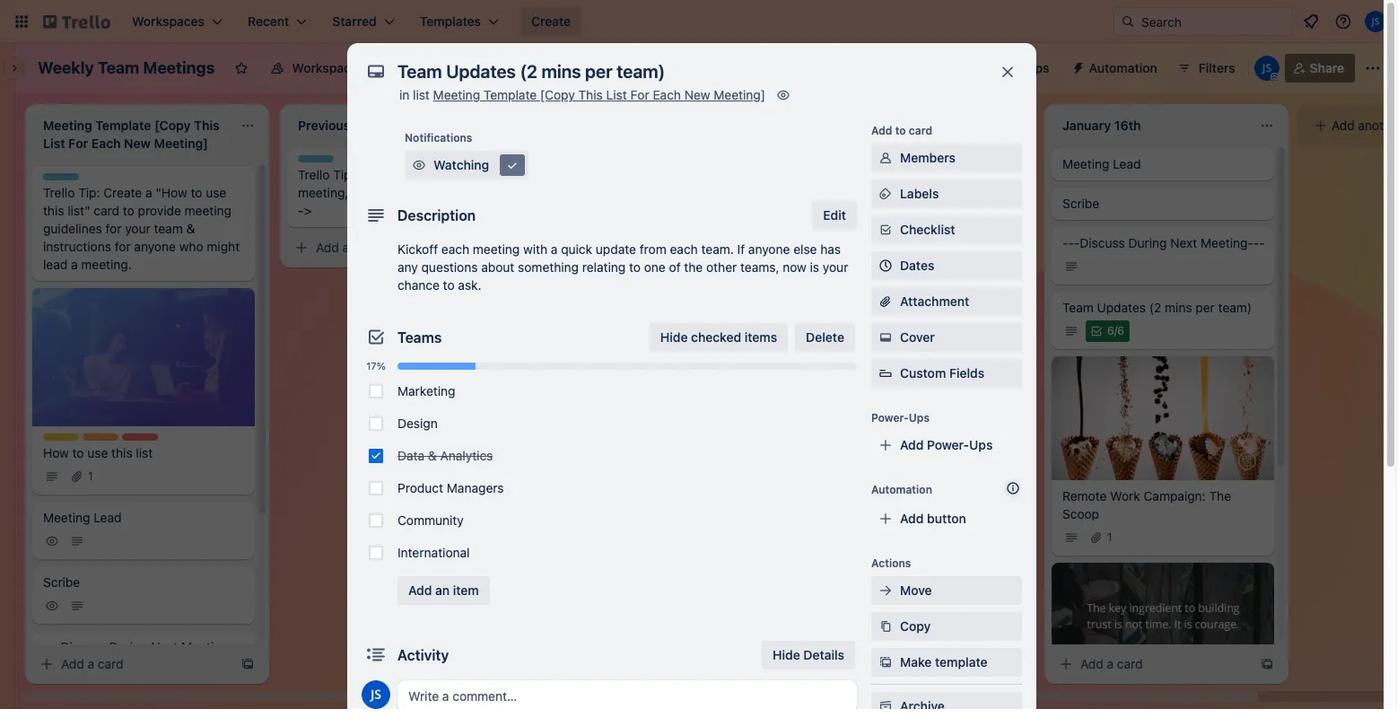 Task type: vqa. For each thing, say whether or not it's contained in the screenshot.
Close popover icon
no



Task type: describe. For each thing, give the bounding box(es) containing it.
to up members
[[896, 124, 906, 137]]

add a card link for pr update's create from template… image
[[797, 566, 998, 591]]

of
[[669, 259, 681, 275]]

anothe
[[1359, 118, 1398, 133]]

add a card for add a card link for create from template… icon related to "previous meetings --->" text box
[[316, 240, 379, 255]]

visible
[[361, 60, 399, 75]]

to left one on the top left of page
[[629, 259, 641, 275]]

sm image inside the "checklist" link
[[877, 221, 895, 239]]

trello for trello tip: create a "how to use this list" card to provide meeting guidelines for your team & instructions for anyone who might lead a meeting.
[[43, 185, 75, 200]]

members
[[900, 150, 956, 165]]

in list meeting template [copy this list for each new meeting]
[[400, 87, 766, 102]]

labels
[[900, 186, 939, 201]]

January 16th text field
[[1052, 111, 1250, 140]]

provide
[[138, 203, 181, 218]]

copy
[[900, 619, 931, 634]]

team bravo 👏
[[808, 508, 895, 523]]

Previous Meetings ---> text field
[[287, 111, 485, 140]]

actions
[[872, 557, 912, 570]]

details
[[804, 647, 845, 663]]

how
[[43, 445, 69, 460]]

about
[[481, 259, 515, 275]]

after
[[358, 167, 387, 182]]

how to use this list
[[43, 445, 153, 460]]

update inside pr update link
[[827, 364, 870, 380]]

chance
[[398, 277, 440, 293]]

workspace
[[292, 60, 358, 75]]

add a card for add a card link associated with ---discuss during next meeting---'s create from template… image
[[61, 656, 124, 672]]

add an item button
[[398, 576, 490, 605]]

tip: for after
[[333, 167, 355, 182]]

team inside board name text box
[[98, 58, 139, 77]]

share button
[[1285, 54, 1356, 83]]

meeting template [copy this list for each new meeting] link
[[433, 87, 766, 102]]

team) for january 16th text field
[[1219, 300, 1252, 315]]

product managers
[[398, 480, 504, 496]]

add a card link for ---discuss during next meeting---'s create from template… image
[[32, 652, 233, 677]]

1 horizontal spatial list
[[413, 87, 430, 102]]

webinar post-mortem
[[808, 443, 935, 459]]

hide for hide checked items
[[661, 329, 688, 345]]

0 horizontal spatial lead
[[94, 510, 122, 525]]

has
[[821, 241, 841, 257]]

update inside web summit conference update link
[[955, 404, 998, 419]]

0 horizontal spatial meeting lead
[[43, 510, 122, 525]]

your inside the kickoff each meeting with a quick update from each team. if anyone else has any questions about something relating to one of the other teams, now is your chance to ask.
[[823, 259, 849, 275]]

scribe link for january 16th text field
[[1052, 188, 1275, 220]]

meeting lead link for january 23rd 'text box'
[[797, 148, 1027, 180]]

who
[[179, 239, 203, 254]]

campaign:
[[1144, 488, 1206, 504]]

attachment
[[900, 294, 970, 309]]

January 23rd text field
[[797, 111, 995, 140]]

workspace visible
[[292, 60, 399, 75]]

ask.
[[458, 277, 482, 293]]

cover
[[900, 329, 935, 345]]

international
[[398, 545, 470, 560]]

labels link
[[872, 180, 1023, 208]]

filters
[[1199, 60, 1236, 75]]

Board name text field
[[29, 54, 224, 83]]

update
[[596, 241, 636, 257]]

1 horizontal spatial this
[[111, 445, 133, 460]]

create from template… image for ---discuss during next meeting---
[[241, 657, 255, 672]]

item
[[453, 583, 479, 598]]

add a card link for create from template… icon related to "previous meetings --->" text box
[[287, 235, 488, 260]]

cover link
[[872, 323, 1023, 352]]

1 vertical spatial for
[[115, 239, 131, 254]]

make template link
[[872, 648, 1023, 677]]

1 vertical spatial &
[[428, 448, 437, 463]]

move link
[[872, 576, 1023, 605]]

automation inside button
[[1089, 60, 1158, 75]]

at
[[666, 364, 678, 380]]

sm image inside add anothe link
[[1313, 117, 1330, 135]]

add inside button
[[408, 583, 432, 598]]

teams,
[[741, 259, 780, 275]]

meeting down january 16th text field
[[1063, 156, 1110, 171]]

sm image inside labels link
[[877, 185, 895, 203]]

1 horizontal spatial ups
[[970, 437, 993, 452]]

guidelines
[[43, 221, 102, 236]]

meeting lead for january 16th text field
[[1063, 156, 1142, 171]]

sm image inside make template link
[[877, 654, 895, 672]]

[copy
[[540, 87, 575, 102]]

data & analytics
[[398, 448, 493, 463]]

bravo
[[843, 508, 875, 523]]

webinar
[[808, 443, 856, 459]]

web summit conference update
[[808, 404, 998, 419]]

checked
[[691, 329, 742, 345]]

template
[[484, 87, 537, 102]]

else
[[794, 241, 817, 257]]

questions
[[422, 259, 478, 275]]

1 each from the left
[[442, 241, 470, 257]]

- inside trello tip: after you finish a meeting, drag the meeting list here. ->
[[298, 203, 304, 218]]

add to card
[[872, 124, 933, 137]]

work
[[1111, 488, 1141, 504]]

team updates (2 mins per team) for january 16th text field
[[1063, 300, 1252, 315]]

create from template… image for pr update
[[1005, 571, 1020, 585]]

each
[[653, 87, 681, 102]]

2 each from the left
[[670, 241, 698, 257]]

list
[[606, 87, 627, 102]]

relating
[[583, 259, 626, 275]]

create inside trello tip: create a "how to use this list" card to provide meeting guidelines for your team & instructions for anyone who might lead a meeting.
[[103, 185, 142, 200]]

create button
[[521, 7, 582, 36]]

card inside trello tip: create a "how to use this list" card to provide meeting guidelines for your team & instructions for anyone who might lead a meeting.
[[94, 203, 119, 218]]

automation button
[[1064, 54, 1169, 83]]

list inside trello tip: after you finish a meeting, drag the meeting list here. ->
[[455, 185, 471, 200]]

an
[[436, 583, 450, 598]]

primary element
[[0, 0, 1398, 43]]

ups inside button
[[1026, 60, 1050, 75]]

copy link
[[872, 612, 1023, 641]]

filters button
[[1172, 54, 1241, 83]]

Search field
[[1136, 8, 1293, 35]]

watching button
[[405, 151, 529, 180]]

notifications
[[405, 131, 473, 145]]

share
[[1310, 60, 1345, 75]]

create inside button
[[531, 13, 571, 29]]

power- inside button
[[984, 60, 1026, 75]]

add a card for create from template… icon for january 16th text field add a card link
[[1081, 656, 1143, 672]]

kickoff each meeting with a quick update from each team. if anyone else has any questions about something relating to one of the other teams, now is your chance to ask.
[[398, 241, 849, 293]]

watching
[[434, 157, 489, 172]]

0 horizontal spatial scribe
[[43, 574, 80, 589]]

power-ups button
[[948, 54, 1061, 83]]

scribe link for january 23rd 'text box'
[[797, 188, 1027, 220]]

data
[[398, 448, 425, 463]]

web summit conference update link
[[797, 396, 1027, 428]]

one
[[644, 259, 666, 275]]

trello tip: create a "how to use this list" card to provide meeting guidelines for your team & instructions for anyone who might lead a meeting. link
[[32, 166, 255, 281]]

strategic
[[553, 364, 606, 380]]

meeting down 'board' link
[[433, 87, 480, 102]]

to left provide
[[123, 203, 134, 218]]

open information menu image
[[1335, 13, 1353, 31]]

activity
[[398, 647, 449, 663]]

the inside the kickoff each meeting with a quick update from each team. if anyone else has any questions about something relating to one of the other teams, now is your chance to ask.
[[684, 259, 703, 275]]

description
[[398, 207, 476, 224]]

mins for january 23rd 'text box'
[[910, 300, 938, 315]]

updates for january 16th text field
[[1098, 300, 1146, 315]]

scribe for january 16th text field
[[1063, 196, 1100, 211]]

anyone inside trello tip: create a "how to use this list" card to provide meeting guidelines for your team & instructions for anyone who might lead a meeting.
[[134, 239, 176, 254]]

move
[[900, 583, 932, 598]]

other
[[707, 259, 737, 275]]



Task type: locate. For each thing, give the bounding box(es) containing it.
1 horizontal spatial meeting lead
[[808, 156, 887, 171]]

1 vertical spatial ups
[[909, 411, 930, 425]]

use inside trello tip: create a "how to use this list" card to provide meeting guidelines for your team & instructions for anyone who might lead a meeting.
[[206, 185, 226, 200]]

2 mins from the left
[[1165, 300, 1193, 315]]

0 horizontal spatial power-
[[872, 411, 909, 425]]

add inside 'button'
[[900, 511, 924, 526]]

0 vertical spatial meeting
[[404, 185, 451, 200]]

in
[[400, 87, 410, 102]]

mins
[[910, 300, 938, 315], [1165, 300, 1193, 315]]

meeting lead down january 16th text field
[[1063, 156, 1142, 171]]

ups left automation button
[[1026, 60, 1050, 75]]

meeting inside trello tip: create a "how to use this list" card to provide meeting guidelines for your team & instructions for anyone who might lead a meeting.
[[185, 203, 232, 218]]

custom
[[900, 365, 947, 381]]

team updates (2 mins per team) for january 23rd 'text box'
[[808, 300, 998, 315]]

meeting lead link for january 16th text field
[[1052, 148, 1275, 180]]

trello up list"
[[43, 185, 75, 200]]

the right of
[[684, 259, 703, 275]]

sm image inside copy link
[[877, 618, 895, 636]]

2 horizontal spatial ups
[[1026, 60, 1050, 75]]

6/6 for january 23rd 'text box'
[[853, 324, 870, 338]]

conference
[[885, 404, 952, 419]]

create from template… image for january 16th text field
[[1260, 657, 1275, 672]]

& inside trello tip: create a "how to use this list" card to provide meeting guidelines for your team & instructions for anyone who might lead a meeting.
[[186, 221, 195, 236]]

1 vertical spatial 1
[[1108, 531, 1113, 544]]

tip: inside trello tip: after you finish a meeting, drag the meeting list here. ->
[[333, 167, 355, 182]]

0 vertical spatial ups
[[1026, 60, 1050, 75]]

mins for january 16th text field
[[1165, 300, 1193, 315]]

lead
[[43, 257, 68, 272]]

power-ups
[[984, 60, 1050, 75], [872, 411, 930, 425]]

1 vertical spatial the
[[684, 259, 703, 275]]

0 horizontal spatial this
[[43, 203, 64, 218]]

your
[[125, 221, 151, 236], [823, 259, 849, 275]]

0 horizontal spatial update
[[827, 364, 870, 380]]

0 vertical spatial for
[[106, 221, 122, 236]]

attachment button
[[872, 287, 1023, 316]]

0 horizontal spatial create from template… image
[[496, 241, 510, 255]]

2 6/6 from the left
[[1108, 324, 1125, 338]]

0 vertical spatial hide
[[661, 329, 688, 345]]

1 horizontal spatial scribe link
[[797, 188, 1027, 220]]

0 horizontal spatial hide
[[661, 329, 688, 345]]

jacob simon (jacobsimon16) image
[[1255, 56, 1280, 81], [362, 680, 391, 709]]

delete link
[[796, 323, 856, 352]]

meeting lead for january 23rd 'text box'
[[808, 156, 887, 171]]

ups up mortem
[[909, 411, 930, 425]]

add a card link for create from template… icon for january 16th text field
[[1052, 652, 1253, 677]]

tip: inside trello tip: create a "how to use this list" card to provide meeting guidelines for your team & instructions for anyone who might lead a meeting.
[[78, 185, 100, 200]]

1 horizontal spatial (2
[[1150, 300, 1162, 315]]

1 horizontal spatial update
[[955, 404, 998, 419]]

meeting up about
[[473, 241, 520, 257]]

add button button
[[872, 505, 1023, 533]]

0 horizontal spatial scribe link
[[32, 566, 255, 624]]

---discuss during next meeting--- link
[[542, 227, 765, 285], [797, 227, 1027, 285], [1052, 227, 1275, 285], [32, 631, 255, 688]]

0 horizontal spatial team updates (2 mins per team)
[[808, 300, 998, 315]]

1 horizontal spatial per
[[1196, 300, 1215, 315]]

meeting inside the kickoff each meeting with a quick update from each team. if anyone else has any questions about something relating to one of the other teams, now is your chance to ask.
[[473, 241, 520, 257]]

team
[[98, 58, 139, 77], [808, 300, 839, 315], [1063, 300, 1094, 315], [808, 508, 839, 523]]

hide
[[661, 329, 688, 345], [773, 647, 801, 663]]

update right pr
[[827, 364, 870, 380]]

1 horizontal spatial mins
[[1165, 300, 1193, 315]]

each up 'questions'
[[442, 241, 470, 257]]

members link
[[872, 144, 1023, 172]]

if
[[738, 241, 745, 257]]

1 horizontal spatial anyone
[[749, 241, 790, 257]]

strategic influence at work: training seminar takeaways link
[[542, 356, 765, 432]]

scribe
[[808, 196, 845, 211], [1063, 196, 1100, 211], [43, 574, 80, 589]]

2 updates from the left
[[1098, 300, 1146, 315]]

workspace visible button
[[260, 54, 410, 83]]

1 horizontal spatial create from template… image
[[1260, 657, 1275, 672]]

0 horizontal spatial per
[[941, 300, 960, 315]]

meeting inside trello tip: after you finish a meeting, drag the meeting list here. ->
[[404, 185, 451, 200]]

instructions
[[43, 239, 111, 254]]

ups
[[1026, 60, 1050, 75], [909, 411, 930, 425], [970, 437, 993, 452]]

1 vertical spatial trello
[[43, 185, 75, 200]]

2 horizontal spatial scribe link
[[1052, 188, 1275, 220]]

edit button
[[813, 201, 857, 230]]

1 horizontal spatial each
[[670, 241, 698, 257]]

& right data
[[428, 448, 437, 463]]

Write a comment text field
[[398, 680, 857, 709]]

tip: up meeting,
[[333, 167, 355, 182]]

create from template… image
[[496, 241, 510, 255], [1260, 657, 1275, 672]]

community
[[398, 513, 464, 528]]

is
[[810, 259, 820, 275]]

6/6 for january 16th text field
[[1108, 324, 1125, 338]]

create from template… image
[[1005, 571, 1020, 585], [241, 657, 255, 672], [751, 657, 765, 672]]

your down has
[[823, 259, 849, 275]]

tip: up list"
[[78, 185, 100, 200]]

0 notifications image
[[1301, 11, 1322, 32]]

0 horizontal spatial create
[[103, 185, 142, 200]]

1 mins from the left
[[910, 300, 938, 315]]

0 horizontal spatial use
[[87, 445, 108, 460]]

2 team) from the left
[[1219, 300, 1252, 315]]

list"
[[68, 203, 90, 218]]

search image
[[1121, 14, 1136, 29]]

lead for january 23rd 'text box'
[[858, 156, 887, 171]]

create from template… image for "previous meetings --->" text box
[[496, 241, 510, 255]]

meeting down finish
[[404, 185, 451, 200]]

2 horizontal spatial lead
[[1113, 156, 1142, 171]]

meeting lead down how to use this list
[[43, 510, 122, 525]]

tip: for create
[[78, 185, 100, 200]]

0 horizontal spatial anyone
[[134, 239, 176, 254]]

1 team updates (2 mins per team) from the left
[[808, 300, 998, 315]]

to right "how"
[[72, 445, 84, 460]]

1 horizontal spatial meeting lead link
[[797, 148, 1027, 180]]

👏
[[879, 508, 895, 523]]

0 vertical spatial 1
[[88, 469, 93, 483]]

analytics
[[440, 448, 493, 463]]

team) for january 23rd 'text box'
[[964, 300, 998, 315]]

this inside trello tip: create a "how to use this list" card to provide meeting guidelines for your team & instructions for anyone who might lead a meeting.
[[43, 203, 64, 218]]

team)
[[964, 300, 998, 315], [1219, 300, 1252, 315]]

sm image
[[1313, 117, 1330, 135], [877, 149, 895, 167], [410, 156, 428, 174], [504, 156, 522, 174], [553, 258, 571, 276], [833, 322, 851, 340], [43, 467, 61, 485], [877, 582, 895, 600], [43, 597, 61, 615], [877, 618, 895, 636], [877, 654, 895, 672], [1058, 655, 1076, 673]]

0 horizontal spatial power-ups
[[872, 411, 930, 425]]

quick
[[561, 241, 593, 257]]

0 horizontal spatial your
[[125, 221, 151, 236]]

with
[[523, 241, 548, 257]]

2 horizontal spatial scribe
[[1063, 196, 1100, 211]]

create up [copy
[[531, 13, 571, 29]]

training
[[553, 382, 599, 398]]

0 horizontal spatial automation
[[872, 483, 933, 496]]

1 vertical spatial jacob simon (jacobsimon16) image
[[362, 680, 391, 709]]

the inside trello tip: after you finish a meeting, drag the meeting list here. ->
[[382, 185, 401, 200]]

(2
[[895, 300, 907, 315], [1150, 300, 1162, 315]]

2 vertical spatial meeting
[[473, 241, 520, 257]]

trello up meeting,
[[298, 167, 330, 182]]

webinar post-mortem link
[[797, 435, 1027, 493]]

1 vertical spatial create
[[103, 185, 142, 200]]

0 vertical spatial automation
[[1089, 60, 1158, 75]]

2 horizontal spatial list
[[455, 185, 471, 200]]

next
[[661, 235, 688, 250], [916, 235, 943, 250], [1171, 235, 1198, 250], [151, 639, 178, 654]]

0 vertical spatial power-ups
[[984, 60, 1050, 75]]

items
[[745, 329, 778, 345]]

0 horizontal spatial tip:
[[78, 185, 100, 200]]

1 per from the left
[[941, 300, 960, 315]]

lead for january 16th text field
[[1113, 156, 1142, 171]]

17%
[[366, 360, 386, 372]]

1 horizontal spatial team)
[[1219, 300, 1252, 315]]

customize views image
[[499, 59, 517, 77]]

meeting up might
[[185, 203, 232, 218]]

1 horizontal spatial team updates (2 mins per team)
[[1063, 300, 1252, 315]]

list right "how"
[[136, 445, 153, 460]]

add button
[[900, 511, 967, 526]]

hide up at
[[661, 329, 688, 345]]

hide for hide details
[[773, 647, 801, 663]]

hide details
[[773, 647, 845, 663]]

use right the "how
[[206, 185, 226, 200]]

post-
[[859, 443, 890, 459]]

0 vertical spatial jacob simon (jacobsimon16) image
[[1255, 56, 1280, 81]]

0 horizontal spatial 6/6
[[853, 324, 870, 338]]

create up provide
[[103, 185, 142, 200]]

automation
[[1089, 60, 1158, 75], [872, 483, 933, 496]]

add a card
[[316, 240, 379, 255], [826, 570, 888, 585], [61, 656, 124, 672], [1081, 656, 1143, 672]]

sm image inside the members link
[[877, 149, 895, 167]]

anyone
[[134, 239, 176, 254], [749, 241, 790, 257]]

(2 for january 16th text field
[[1150, 300, 1162, 315]]

jacob simon (jacobsimon16) image
[[1365, 11, 1387, 32]]

button
[[927, 511, 967, 526]]

trello for trello tip: after you finish a meeting, drag the meeting list here. ->
[[298, 167, 330, 182]]

2 horizontal spatial create from template… image
[[1005, 571, 1020, 585]]

2 horizontal spatial power-
[[984, 60, 1026, 75]]

the down the you
[[382, 185, 401, 200]]

1
[[88, 469, 93, 483], [1108, 531, 1113, 544]]

create
[[531, 13, 571, 29], [103, 185, 142, 200]]

0 horizontal spatial meeting lead link
[[32, 501, 255, 559]]

managers
[[447, 480, 504, 496]]

0 horizontal spatial team)
[[964, 300, 998, 315]]

make
[[900, 654, 932, 670]]

1 horizontal spatial use
[[206, 185, 226, 200]]

1 horizontal spatial &
[[428, 448, 437, 463]]

lead down january 16th text field
[[1113, 156, 1142, 171]]

1 down work
[[1108, 531, 1113, 544]]

strategic influence at work: training seminar takeaways
[[553, 364, 716, 398]]

your down provide
[[125, 221, 151, 236]]

weekly team meetings
[[38, 58, 215, 77]]

2 horizontal spatial meeting lead
[[1063, 156, 1142, 171]]

2 per from the left
[[1196, 300, 1215, 315]]

1 down how to use this list
[[88, 469, 93, 483]]

>
[[304, 203, 312, 218]]

1 6/6 from the left
[[853, 324, 870, 338]]

1 horizontal spatial automation
[[1089, 60, 1158, 75]]

2 team updates (2 mins per team) from the left
[[1063, 300, 1252, 315]]

add
[[1332, 118, 1355, 133], [872, 124, 893, 137], [316, 240, 339, 255], [900, 437, 924, 452], [900, 511, 924, 526], [826, 570, 849, 585], [408, 583, 432, 598], [61, 656, 84, 672], [1081, 656, 1104, 672]]

custom fields button
[[872, 364, 1023, 382]]

lead down add to card
[[858, 156, 887, 171]]

(2 for january 23rd 'text box'
[[895, 300, 907, 315]]

1 horizontal spatial jacob simon (jacobsimon16) image
[[1255, 56, 1280, 81]]

use right "how"
[[87, 445, 108, 460]]

2 horizontal spatial meeting lead link
[[1052, 148, 1275, 180]]

None text field
[[389, 56, 981, 88]]

checklist link
[[872, 215, 1023, 244]]

0 horizontal spatial create from template… image
[[241, 657, 255, 672]]

1 horizontal spatial 6/6
[[1108, 324, 1125, 338]]

this right "how"
[[111, 445, 133, 460]]

0 horizontal spatial the
[[382, 185, 401, 200]]

pr update link
[[797, 356, 1027, 389]]

anyone down team
[[134, 239, 176, 254]]

per for january 23rd 'text box'
[[941, 300, 960, 315]]

1 horizontal spatial trello
[[298, 167, 330, 182]]

sm image inside the move 'link'
[[877, 582, 895, 600]]

fields
[[950, 365, 985, 381]]

2 vertical spatial power-
[[927, 437, 970, 452]]

a inside the kickoff each meeting with a quick update from each team. if anyone else has any questions about something relating to one of the other teams, now is your chance to ask.
[[551, 241, 558, 257]]

0 vertical spatial tip:
[[333, 167, 355, 182]]

this left list"
[[43, 203, 64, 218]]

1 horizontal spatial the
[[684, 259, 703, 275]]

1 horizontal spatial lead
[[858, 156, 887, 171]]

sm image inside add a card link
[[1058, 655, 1076, 673]]

ups right mortem
[[970, 437, 993, 452]]

0 horizontal spatial list
[[136, 445, 153, 460]]

to down 'questions'
[[443, 277, 455, 293]]

from
[[640, 241, 667, 257]]

Meeting Template [Copy This List For Each New Meeting] text field
[[32, 111, 230, 158]]

power-ups inside power-ups button
[[984, 60, 1050, 75]]

1 vertical spatial use
[[87, 445, 108, 460]]

1 vertical spatial create from template… image
[[1260, 657, 1275, 672]]

2 horizontal spatial meeting
[[473, 241, 520, 257]]

updates
[[843, 300, 892, 315], [1098, 300, 1146, 315]]

automation down search image
[[1089, 60, 1158, 75]]

0 vertical spatial &
[[186, 221, 195, 236]]

0 horizontal spatial meeting
[[185, 203, 232, 218]]

each up of
[[670, 241, 698, 257]]

you
[[390, 167, 411, 182]]

meeting,
[[298, 185, 349, 200]]

1 horizontal spatial 1
[[1108, 531, 1113, 544]]

a inside trello tip: after you finish a meeting, drag the meeting list here. ->
[[449, 167, 456, 182]]

updates for january 23rd 'text box'
[[843, 300, 892, 315]]

1 vertical spatial power-
[[872, 411, 909, 425]]

scribe for january 23rd 'text box'
[[808, 196, 845, 211]]

show menu image
[[1365, 59, 1383, 77]]

0 horizontal spatial trello
[[43, 185, 75, 200]]

a
[[449, 167, 456, 182], [145, 185, 152, 200], [343, 240, 349, 255], [551, 241, 558, 257], [71, 257, 78, 272], [852, 570, 859, 585], [88, 656, 94, 672], [1107, 656, 1114, 672]]

1 horizontal spatial scribe
[[808, 196, 845, 211]]

board link
[[414, 54, 490, 83]]

1 horizontal spatial meeting
[[404, 185, 451, 200]]

0 horizontal spatial &
[[186, 221, 195, 236]]

0 vertical spatial the
[[382, 185, 401, 200]]

&
[[186, 221, 195, 236], [428, 448, 437, 463]]

0 vertical spatial update
[[827, 364, 870, 380]]

lead down how to use this list
[[94, 510, 122, 525]]

1 horizontal spatial create
[[531, 13, 571, 29]]

anyone up teams,
[[749, 241, 790, 257]]

dates
[[900, 258, 935, 273]]

1 horizontal spatial power-
[[927, 437, 970, 452]]

& up who
[[186, 221, 195, 236]]

meeting lead link
[[797, 148, 1027, 180], [1052, 148, 1275, 180], [32, 501, 255, 559]]

takeaways
[[653, 382, 716, 398]]

1 vertical spatial power-ups
[[872, 411, 930, 425]]

board
[[444, 60, 480, 75]]

marketing
[[398, 383, 456, 399]]

update down the fields
[[955, 404, 998, 419]]

1 horizontal spatial create from template… image
[[751, 657, 765, 672]]

add anothe
[[1332, 118, 1398, 133]]

team.
[[702, 241, 734, 257]]

meeting lead up edit
[[808, 156, 887, 171]]

template
[[936, 654, 988, 670]]

1 team) from the left
[[964, 300, 998, 315]]

anyone inside the kickoff each meeting with a quick update from each team. if anyone else has any questions about something relating to one of the other teams, now is your chance to ask.
[[749, 241, 790, 257]]

1 updates from the left
[[843, 300, 892, 315]]

custom fields
[[900, 365, 985, 381]]

sm image
[[775, 86, 793, 104], [877, 185, 895, 203], [877, 221, 895, 239], [293, 239, 311, 257], [808, 258, 826, 276], [1063, 258, 1081, 276], [808, 322, 826, 340], [1063, 322, 1081, 340], [1088, 322, 1106, 340], [877, 329, 895, 347], [68, 467, 86, 485], [1063, 529, 1081, 547], [1088, 529, 1106, 547], [43, 532, 61, 550], [68, 532, 86, 550], [68, 597, 86, 615], [38, 655, 56, 673], [877, 698, 895, 709]]

1 horizontal spatial your
[[823, 259, 849, 275]]

meeting down "how"
[[43, 510, 90, 525]]

weekly
[[38, 58, 94, 77]]

this
[[579, 87, 603, 102]]

1 (2 from the left
[[895, 300, 907, 315]]

1 horizontal spatial updates
[[1098, 300, 1146, 315]]

hide left details
[[773, 647, 801, 663]]

kickoff
[[398, 241, 438, 257]]

0 horizontal spatial jacob simon (jacobsimon16) image
[[362, 680, 391, 709]]

2 vertical spatial list
[[136, 445, 153, 460]]

automation up 👏
[[872, 483, 933, 496]]

0 vertical spatial trello
[[298, 167, 330, 182]]

meeting.
[[81, 257, 132, 272]]

pr
[[808, 364, 824, 380]]

0 vertical spatial list
[[413, 87, 430, 102]]

meeting up edit
[[808, 156, 855, 171]]

0 horizontal spatial 1
[[88, 469, 93, 483]]

list right the 'in'
[[413, 87, 430, 102]]

star or unstar board image
[[235, 61, 249, 75]]

1 horizontal spatial tip:
[[333, 167, 355, 182]]

to right the "how
[[191, 185, 202, 200]]

sm image inside cover link
[[877, 329, 895, 347]]

---discuss during next meeting---
[[553, 235, 756, 250], [808, 235, 1011, 250], [1063, 235, 1266, 250], [43, 639, 246, 654]]

trello inside trello tip: create a "how to use this list" card to provide meeting guidelines for your team & instructions for anyone who might lead a meeting.
[[43, 185, 75, 200]]

trello inside trello tip: after you finish a meeting, drag the meeting list here. ->
[[298, 167, 330, 182]]

2 (2 from the left
[[1150, 300, 1162, 315]]

per for january 16th text field
[[1196, 300, 1215, 315]]

1 vertical spatial your
[[823, 259, 849, 275]]

list left here.
[[455, 185, 471, 200]]

your inside trello tip: create a "how to use this list" card to provide meeting guidelines for your team & instructions for anyone who might lead a meeting.
[[125, 221, 151, 236]]



